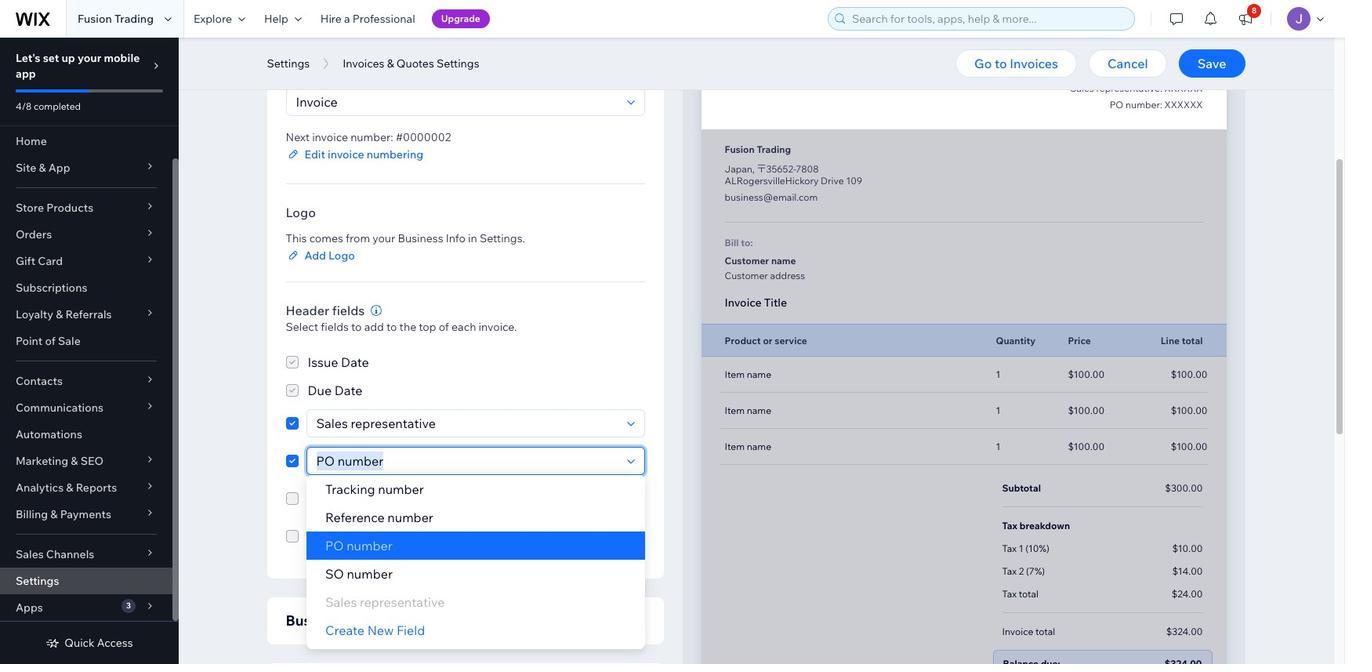 Task type: describe. For each thing, give the bounding box(es) containing it.
$24.00
[[1172, 588, 1204, 600]]

3 item name from the top
[[725, 441, 772, 453]]

store
[[16, 201, 44, 215]]

alrogersvillehickory
[[725, 175, 819, 187]]

2 19, from the top
[[1167, 66, 1180, 78]]

1 2023 from the top
[[1182, 49, 1204, 61]]

business@email.com
[[725, 191, 818, 203]]

name inside the bill to: customer name customer address
[[772, 255, 797, 267]]

this comes from your business info in settings.
[[286, 231, 525, 245]]

apps
[[16, 601, 43, 615]]

2 2023 from the top
[[1182, 66, 1204, 78]]

settings inside invoices & quotes settings 'button'
[[437, 56, 480, 71]]

info
[[446, 231, 466, 245]]

issue
[[1097, 49, 1120, 61]]

your for mobile
[[78, 51, 101, 65]]

subscriptions
[[16, 281, 87, 295]]

help
[[264, 12, 289, 26]]

add
[[305, 249, 326, 263]]

1 vertical spatial #0000002
[[396, 130, 451, 144]]

header
[[286, 303, 330, 318]]

sidebar element
[[0, 38, 179, 664]]

analytics
[[16, 481, 64, 495]]

109
[[847, 175, 863, 187]]

sales inside dropdown button
[[16, 547, 44, 562]]

your for business
[[373, 231, 396, 245]]

bill
[[725, 237, 739, 249]]

1 date: from the top
[[1122, 49, 1146, 61]]

address
[[771, 270, 806, 282]]

numbering
[[367, 147, 424, 162]]

subtotal
[[1003, 482, 1042, 494]]

products
[[46, 201, 93, 215]]

reports
[[76, 481, 117, 495]]

3 choose a field field from the top
[[312, 486, 622, 512]]

settings for settings "button"
[[267, 56, 310, 71]]

tax 2 (7%)
[[1003, 566, 1046, 577]]

total for invoice total
[[1036, 626, 1056, 638]]

communications button
[[0, 395, 173, 421]]

select
[[286, 320, 319, 334]]

number: inside #0000002 issue date: dec 19, 2023 due date: dec 19, 2023 sales representative: xxxxxx po number: xxxxxx
[[1126, 99, 1163, 111]]

business info
[[286, 612, 375, 630]]

invoice for next
[[312, 130, 348, 144]]

hire
[[321, 12, 342, 26]]

store products
[[16, 201, 93, 215]]

& for billing
[[50, 507, 58, 522]]

the
[[400, 320, 417, 334]]

from
[[346, 231, 370, 245]]

1 item from the top
[[725, 369, 745, 380]]

po
[[1110, 99, 1124, 111]]

automations link
[[0, 421, 173, 448]]

sale
[[58, 334, 81, 348]]

trading for fusion trading
[[114, 12, 154, 26]]

point of sale
[[16, 334, 81, 348]]

create
[[326, 623, 365, 638]]

mobile
[[104, 51, 140, 65]]

fusion trading japan, 〒35652-7808 alrogersvillehickory drive 109 business@email.com
[[725, 144, 863, 203]]

(7%)
[[1027, 566, 1046, 577]]

analytics & reports
[[16, 481, 117, 495]]

invoice total
[[1003, 626, 1056, 638]]

2 dec from the top
[[1148, 66, 1165, 78]]

invoices inside 'button'
[[343, 56, 385, 71]]

site
[[16, 161, 36, 175]]

invoices inside button
[[1010, 56, 1059, 71]]

number for reference number
[[388, 510, 434, 526]]

& for analytics
[[66, 481, 73, 495]]

8 button
[[1229, 0, 1264, 38]]

settings link
[[0, 568, 173, 595]]

next
[[286, 130, 310, 144]]

loyalty & referrals
[[16, 307, 112, 322]]

professional
[[353, 12, 415, 26]]

marketing
[[16, 454, 68, 468]]

1 dec from the top
[[1148, 49, 1165, 61]]

1 item name from the top
[[725, 369, 772, 380]]

automations
[[16, 427, 82, 442]]

1 choose a field field from the top
[[312, 410, 622, 437]]

referrals
[[65, 307, 112, 322]]

tax for tax 1 (10%)
[[1003, 543, 1017, 555]]

title
[[765, 296, 788, 310]]

tax total
[[1003, 588, 1039, 600]]

line
[[1161, 335, 1180, 346]]

so
[[326, 566, 344, 582]]

document
[[286, 56, 348, 72]]

analytics & reports button
[[0, 475, 173, 501]]

to:
[[741, 237, 753, 249]]

1 horizontal spatial of
[[439, 320, 449, 334]]

2 customer from the top
[[725, 270, 769, 282]]

each
[[452, 320, 476, 334]]

go to invoices
[[975, 56, 1059, 71]]

so number
[[326, 566, 393, 582]]

fusion for fusion trading japan, 〒35652-7808 alrogersvillehickory drive 109 business@email.com
[[725, 144, 755, 155]]

add logo button
[[286, 248, 525, 264]]

site & app button
[[0, 155, 173, 181]]

product
[[725, 335, 761, 346]]

marketing & seo
[[16, 454, 104, 468]]

subscriptions link
[[0, 275, 173, 301]]

1 xxxxxx from the top
[[1165, 82, 1204, 94]]

help button
[[255, 0, 311, 38]]

2 date: from the top
[[1122, 66, 1146, 78]]

service
[[775, 335, 808, 346]]

add
[[364, 320, 384, 334]]

2 option from the top
[[307, 588, 646, 616]]

invoices & quotes settings
[[343, 56, 480, 71]]

edit invoice numbering
[[305, 147, 424, 162]]

number for tracking number
[[378, 482, 424, 497]]

number for so number
[[347, 566, 393, 582]]

save
[[1198, 56, 1227, 71]]

total for line total
[[1183, 335, 1204, 346]]

1 vertical spatial number:
[[351, 130, 394, 144]]

top
[[419, 320, 437, 334]]

fields for select
[[321, 320, 349, 334]]

of inside sidebar element
[[45, 334, 56, 348]]

invoice for invoice title
[[725, 296, 762, 310]]

tax 1 (10%)
[[1003, 543, 1050, 555]]

quick access
[[65, 636, 133, 650]]

invoice for edit
[[328, 147, 364, 162]]

sales channels
[[16, 547, 94, 562]]

invoice for invoice total
[[1003, 626, 1034, 638]]

settings for settings link
[[16, 574, 59, 588]]

2 choose a field field from the top
[[312, 448, 622, 475]]



Task type: vqa. For each thing, say whether or not it's contained in the screenshot.
Edit invoice numbering
yes



Task type: locate. For each thing, give the bounding box(es) containing it.
number up reference number
[[378, 482, 424, 497]]

0 horizontal spatial #0000002
[[396, 130, 451, 144]]

4 tax from the top
[[1003, 588, 1017, 600]]

19,
[[1167, 49, 1180, 61], [1167, 66, 1180, 78]]

list box containing tracking number
[[307, 475, 646, 616]]

& right site
[[39, 161, 46, 175]]

trading for fusion trading japan, 〒35652-7808 alrogersvillehickory drive 109 business@email.com
[[757, 144, 791, 155]]

0 horizontal spatial fusion
[[78, 12, 112, 26]]

of
[[439, 320, 449, 334], [45, 334, 56, 348]]

invoice inside 'button'
[[328, 147, 364, 162]]

1 horizontal spatial #0000002
[[1148, 31, 1204, 45]]

0 vertical spatial fusion
[[78, 12, 112, 26]]

edit invoice numbering button
[[286, 147, 451, 162]]

new
[[368, 623, 394, 638]]

1 vertical spatial 2023
[[1182, 66, 1204, 78]]

of right top
[[439, 320, 449, 334]]

bill to: customer name customer address
[[725, 237, 806, 282]]

total for tax total
[[1019, 588, 1039, 600]]

0 horizontal spatial of
[[45, 334, 56, 348]]

2 vertical spatial total
[[1036, 626, 1056, 638]]

fusion for fusion trading
[[78, 12, 112, 26]]

0 vertical spatial invoice
[[725, 296, 762, 310]]

0 vertical spatial trading
[[114, 12, 154, 26]]

1 horizontal spatial business
[[398, 231, 444, 245]]

1 vertical spatial dec
[[1148, 66, 1165, 78]]

tax for tax breakdown
[[1003, 520, 1018, 532]]

8
[[1253, 5, 1258, 16]]

tracking number
[[326, 482, 424, 497]]

0 horizontal spatial number:
[[351, 130, 394, 144]]

0 vertical spatial number:
[[1126, 99, 1163, 111]]

cancel
[[1108, 56, 1149, 71]]

0 horizontal spatial trading
[[114, 12, 154, 26]]

breakdown
[[1020, 520, 1071, 532]]

1 vertical spatial option
[[307, 588, 646, 616]]

4 choose a field field from the top
[[312, 523, 622, 550]]

1 horizontal spatial settings
[[267, 56, 310, 71]]

date: right issue
[[1122, 49, 1146, 61]]

None field
[[291, 89, 622, 115]]

1 horizontal spatial invoice
[[1003, 626, 1034, 638]]

0 vertical spatial xxxxxx
[[1165, 82, 1204, 94]]

set
[[43, 51, 59, 65]]

orders
[[16, 227, 52, 242]]

& for marketing
[[71, 454, 78, 468]]

2 horizontal spatial settings
[[437, 56, 480, 71]]

& for site
[[39, 161, 46, 175]]

number right and
[[411, 56, 458, 72]]

total right line
[[1183, 335, 1204, 346]]

customer down to:
[[725, 255, 770, 267]]

product or service
[[725, 335, 808, 346]]

representative:
[[1097, 82, 1163, 94]]

0 vertical spatial total
[[1183, 335, 1204, 346]]

0 horizontal spatial settings
[[16, 574, 59, 588]]

fields for header
[[332, 303, 365, 318]]

number down tracking number
[[388, 510, 434, 526]]

home link
[[0, 128, 173, 155]]

& for loyalty
[[56, 307, 63, 322]]

completed
[[34, 100, 81, 112]]

contacts button
[[0, 368, 173, 395]]

hire a professional link
[[311, 0, 425, 38]]

app
[[48, 161, 70, 175]]

3 item from the top
[[725, 441, 745, 453]]

#0000002 inside #0000002 issue date: dec 19, 2023 due date: dec 19, 2023 sales representative: xxxxxx po number: xxxxxx
[[1148, 31, 1204, 45]]

quotes
[[397, 56, 434, 71]]

& left quotes
[[387, 56, 394, 71]]

to inside button
[[995, 56, 1008, 71]]

logo down "comes"
[[329, 249, 355, 263]]

1 vertical spatial date:
[[1122, 66, 1146, 78]]

&
[[387, 56, 394, 71], [39, 161, 46, 175], [56, 307, 63, 322], [71, 454, 78, 468], [66, 481, 73, 495], [50, 507, 58, 522]]

7808
[[796, 163, 819, 175]]

fusion
[[78, 12, 112, 26], [725, 144, 755, 155]]

& inside dropdown button
[[66, 481, 73, 495]]

customer up invoice title
[[725, 270, 769, 282]]

1 vertical spatial invoice
[[328, 147, 364, 162]]

0 vertical spatial 2023
[[1182, 49, 1204, 61]]

1 vertical spatial sales
[[16, 547, 44, 562]]

4/8
[[16, 100, 32, 112]]

logo inside 'button'
[[329, 249, 355, 263]]

0 vertical spatial business
[[398, 231, 444, 245]]

date:
[[1122, 49, 1146, 61], [1122, 66, 1146, 78]]

select fields to add to the top of each invoice.
[[286, 320, 517, 334]]

1 vertical spatial trading
[[757, 144, 791, 155]]

& inside 'button'
[[387, 56, 394, 71]]

0 horizontal spatial logo
[[286, 205, 316, 220]]

0 horizontal spatial sales
[[16, 547, 44, 562]]

number: up 'edit invoice numbering' 'button'
[[351, 130, 394, 144]]

1 vertical spatial xxxxxx
[[1165, 99, 1204, 111]]

Search for tools, apps, help & more... field
[[848, 8, 1130, 30]]

0 vertical spatial fields
[[332, 303, 365, 318]]

invoice down tax total
[[1003, 626, 1034, 638]]

1 horizontal spatial to
[[387, 320, 397, 334]]

list box
[[307, 475, 646, 616]]

$300.00
[[1166, 482, 1204, 494]]

Choose a field field
[[312, 410, 622, 437], [312, 448, 622, 475], [312, 486, 622, 512], [312, 523, 622, 550]]

tax
[[1003, 520, 1018, 532], [1003, 543, 1017, 555], [1003, 566, 1017, 577], [1003, 588, 1017, 600]]

0 vertical spatial sales
[[1071, 82, 1095, 94]]

gift
[[16, 254, 35, 268]]

your right from
[[373, 231, 396, 245]]

number: down representative:
[[1126, 99, 1163, 111]]

& left seo
[[71, 454, 78, 468]]

settings inside settings link
[[16, 574, 59, 588]]

fusion up mobile
[[78, 12, 112, 26]]

option
[[307, 532, 646, 560], [307, 588, 646, 616]]

2 item name from the top
[[725, 405, 772, 416]]

2 tax from the top
[[1003, 543, 1017, 555]]

0 vertical spatial 19,
[[1167, 49, 1180, 61]]

settings up apps at the bottom left of the page
[[16, 574, 59, 588]]

1 vertical spatial business
[[286, 612, 346, 630]]

0 vertical spatial #0000002
[[1148, 31, 1204, 45]]

tax up tax 1 (10%)
[[1003, 520, 1018, 532]]

1 horizontal spatial trading
[[757, 144, 791, 155]]

0 horizontal spatial to
[[351, 320, 362, 334]]

to left the
[[387, 320, 397, 334]]

& for invoices
[[387, 56, 394, 71]]

0 horizontal spatial invoice
[[725, 296, 762, 310]]

sales inside #0000002 issue date: dec 19, 2023 due date: dec 19, 2023 sales representative: xxxxxx po number: xxxxxx
[[1071, 82, 1095, 94]]

& inside dropdown button
[[50, 507, 58, 522]]

number right 'so'
[[347, 566, 393, 582]]

item name
[[725, 369, 772, 380], [725, 405, 772, 416], [725, 441, 772, 453]]

invoice title
[[725, 296, 788, 310]]

None checkbox
[[286, 381, 363, 400], [286, 522, 298, 551], [286, 381, 363, 400], [286, 522, 298, 551]]

1 customer from the top
[[725, 255, 770, 267]]

fusion trading
[[78, 12, 154, 26]]

0 horizontal spatial your
[[78, 51, 101, 65]]

1 horizontal spatial fusion
[[725, 144, 755, 155]]

logo up this
[[286, 205, 316, 220]]

$10.00
[[1173, 543, 1204, 555]]

trading up mobile
[[114, 12, 154, 26]]

0 vertical spatial customer
[[725, 255, 770, 267]]

0 vertical spatial item
[[725, 369, 745, 380]]

0 horizontal spatial business
[[286, 612, 346, 630]]

3
[[126, 601, 131, 611]]

logo
[[286, 205, 316, 220], [329, 249, 355, 263]]

price
[[1069, 335, 1092, 346]]

invoices right the 'go'
[[1010, 56, 1059, 71]]

1 horizontal spatial logo
[[329, 249, 355, 263]]

cancel button
[[1089, 49, 1168, 78]]

2 xxxxxx from the top
[[1165, 99, 1204, 111]]

payments
[[60, 507, 111, 522]]

business up add logo 'button'
[[398, 231, 444, 245]]

date: up representative:
[[1122, 66, 1146, 78]]

0 vertical spatial dec
[[1148, 49, 1165, 61]]

2 horizontal spatial to
[[995, 56, 1008, 71]]

quick
[[65, 636, 95, 650]]

3 tax from the top
[[1003, 566, 1017, 577]]

go to invoices button
[[956, 49, 1078, 78]]

#0000002 up save
[[1148, 31, 1204, 45]]

drive
[[821, 175, 844, 187]]

1 horizontal spatial invoices
[[1010, 56, 1059, 71]]

1 horizontal spatial number:
[[1126, 99, 1163, 111]]

& right loyalty
[[56, 307, 63, 322]]

None checkbox
[[286, 353, 369, 372], [286, 409, 298, 438], [286, 447, 298, 475], [286, 485, 298, 513], [286, 353, 369, 372], [286, 409, 298, 438], [286, 447, 298, 475], [286, 485, 298, 513]]

0 vertical spatial option
[[307, 532, 646, 560]]

1 vertical spatial item
[[725, 405, 745, 416]]

your inside let's set up your mobile app
[[78, 51, 101, 65]]

1 tax from the top
[[1003, 520, 1018, 532]]

1 vertical spatial logo
[[329, 249, 355, 263]]

〒35652-
[[757, 163, 796, 175]]

edit
[[305, 147, 325, 162]]

1 vertical spatial fields
[[321, 320, 349, 334]]

invoice up edit
[[312, 130, 348, 144]]

gift card
[[16, 254, 63, 268]]

channels
[[46, 547, 94, 562]]

2 vertical spatial item name
[[725, 441, 772, 453]]

to right the 'go'
[[995, 56, 1008, 71]]

sales left representative:
[[1071, 82, 1095, 94]]

invoices left and
[[343, 56, 385, 71]]

1 vertical spatial your
[[373, 231, 396, 245]]

1 vertical spatial invoice
[[1003, 626, 1034, 638]]

2 vertical spatial item
[[725, 441, 745, 453]]

tax left 2
[[1003, 566, 1017, 577]]

reference
[[326, 510, 385, 526]]

settings down help button
[[267, 56, 310, 71]]

item
[[725, 369, 745, 380], [725, 405, 745, 416], [725, 441, 745, 453]]

fusion up japan, at the top right
[[725, 144, 755, 155]]

this
[[286, 231, 307, 245]]

quick access button
[[46, 636, 133, 650]]

4/8 completed
[[16, 100, 81, 112]]

fields down "header fields"
[[321, 320, 349, 334]]

trading inside fusion trading japan, 〒35652-7808 alrogersvillehickory drive 109 business@email.com
[[757, 144, 791, 155]]

1 vertical spatial total
[[1019, 588, 1039, 600]]

#0000002 issue date: dec 19, 2023 due date: dec 19, 2023 sales representative: xxxxxx po number: xxxxxx
[[1071, 31, 1204, 111]]

0 vertical spatial logo
[[286, 205, 316, 220]]

0 vertical spatial your
[[78, 51, 101, 65]]

1 vertical spatial fusion
[[725, 144, 755, 155]]

& inside "dropdown button"
[[71, 454, 78, 468]]

1 horizontal spatial sales
[[1071, 82, 1095, 94]]

fusion inside fusion trading japan, 〒35652-7808 alrogersvillehickory drive 109 business@email.com
[[725, 144, 755, 155]]

tax for tax total
[[1003, 588, 1017, 600]]

tax for tax 2 (7%)
[[1003, 566, 1017, 577]]

marketing & seo button
[[0, 448, 173, 475]]

1 vertical spatial customer
[[725, 270, 769, 282]]

site & app
[[16, 161, 70, 175]]

tax breakdown
[[1003, 520, 1071, 532]]

0 vertical spatial invoice
[[312, 130, 348, 144]]

xxxxxx down save button
[[1165, 99, 1204, 111]]

up
[[62, 51, 75, 65]]

or
[[763, 335, 773, 346]]

1 19, from the top
[[1167, 49, 1180, 61]]

card
[[38, 254, 63, 268]]

trading
[[114, 12, 154, 26], [757, 144, 791, 155]]

sales down "billing"
[[16, 547, 44, 562]]

1 vertical spatial 19,
[[1167, 66, 1180, 78]]

total down tax total
[[1036, 626, 1056, 638]]

1 horizontal spatial your
[[373, 231, 396, 245]]

1 option from the top
[[307, 532, 646, 560]]

your right up
[[78, 51, 101, 65]]

upgrade button
[[432, 9, 490, 28]]

a
[[344, 12, 350, 26]]

let's
[[16, 51, 40, 65]]

settings right quotes
[[437, 56, 480, 71]]

seo
[[81, 454, 104, 468]]

sales
[[1071, 82, 1095, 94], [16, 547, 44, 562]]

2 item from the top
[[725, 405, 745, 416]]

app
[[16, 67, 36, 81]]

fields up add
[[332, 303, 365, 318]]

tax up tax 2 (7%) at the right of the page
[[1003, 543, 1017, 555]]

trading up 〒35652-
[[757, 144, 791, 155]]

let's set up your mobile app
[[16, 51, 140, 81]]

0 vertical spatial date:
[[1122, 49, 1146, 61]]

billing & payments
[[16, 507, 111, 522]]

create new field
[[326, 623, 425, 638]]

upgrade
[[441, 13, 481, 24]]

point of sale link
[[0, 328, 173, 355]]

business left info
[[286, 612, 346, 630]]

0 horizontal spatial invoices
[[343, 56, 385, 71]]

of left sale
[[45, 334, 56, 348]]

invoice down next invoice number: #0000002
[[328, 147, 364, 162]]

tax down tax 2 (7%) at the right of the page
[[1003, 588, 1017, 600]]

1 vertical spatial item name
[[725, 405, 772, 416]]

save button
[[1179, 49, 1246, 78]]

& right "billing"
[[50, 507, 58, 522]]

settings button
[[259, 52, 318, 75]]

point
[[16, 334, 43, 348]]

reference number
[[326, 510, 434, 526]]

#0000002 up numbering
[[396, 130, 451, 144]]

invoice left title at the right top of the page
[[725, 296, 762, 310]]

total down tax 2 (7%) at the right of the page
[[1019, 588, 1039, 600]]

(10%)
[[1026, 543, 1050, 555]]

to left add
[[351, 320, 362, 334]]

xxxxxx down save
[[1165, 82, 1204, 94]]

settings inside settings "button"
[[267, 56, 310, 71]]

fields
[[332, 303, 365, 318], [321, 320, 349, 334]]

0 vertical spatial item name
[[725, 369, 772, 380]]

& left reports
[[66, 481, 73, 495]]



